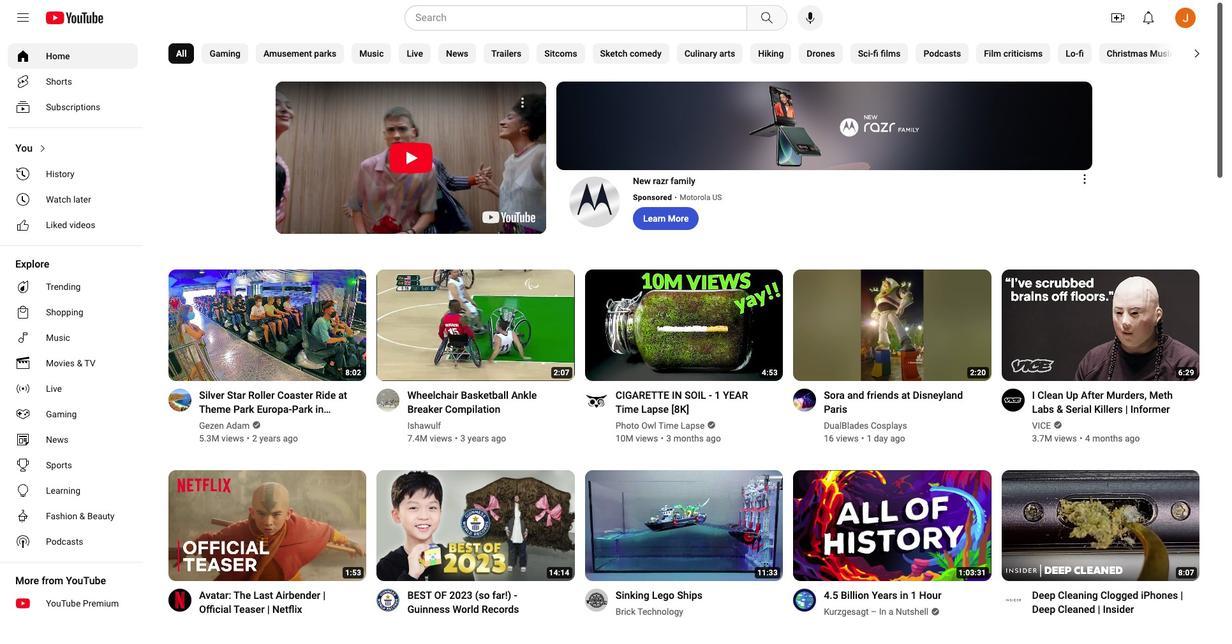 Task type: vqa. For each thing, say whether or not it's contained in the screenshot.
the top PODCASTS
yes



Task type: describe. For each thing, give the bounding box(es) containing it.
views for cigarette in soil - 1 year time lapse [8k]
[[636, 434, 658, 444]]

netflix
[[272, 604, 302, 617]]

movies & tv
[[46, 359, 95, 369]]

6:29
[[1178, 369, 1194, 377]]

culinary
[[685, 48, 717, 59]]

silver
[[199, 390, 225, 402]]

1 vertical spatial podcasts
[[46, 537, 83, 547]]

best of 2023 (so far!) - guinness world records by guinness world records 1,484,778 views 4 months ago 14 minutes, 14 seconds element
[[407, 590, 559, 618]]

star
[[227, 390, 246, 402]]

informer
[[1131, 404, 1170, 416]]

1:53
[[345, 569, 361, 578]]

2 minutes, 7 seconds element
[[554, 369, 570, 377]]

up
[[1066, 390, 1078, 402]]

you
[[15, 142, 33, 154]]

0 vertical spatial podcasts
[[924, 48, 961, 59]]

germany
[[199, 418, 240, 430]]

labs
[[1032, 404, 1054, 416]]

10m
[[616, 434, 633, 444]]

official
[[199, 604, 231, 617]]

| inside i clean up after murders, meth labs & serial killers | informer
[[1125, 404, 1128, 416]]

sinking lego ships brick technology
[[616, 590, 703, 618]]

europa-
[[257, 404, 292, 416]]

tab list containing all
[[168, 36, 1225, 71]]

later
[[73, 195, 91, 205]]

film criticisms
[[984, 48, 1043, 59]]

photo owl time lapse
[[616, 421, 705, 431]]

1 horizontal spatial lapse
[[681, 421, 705, 431]]

ride
[[316, 390, 336, 402]]

wheelchair
[[407, 390, 458, 402]]

avatar: the last airbender | official teaser | netflix by netflix 13,606,283 views 4 days ago 1 minute, 53 seconds element
[[199, 590, 351, 618]]

gezen
[[199, 421, 224, 431]]

after
[[1081, 390, 1104, 402]]

ishawulf image
[[377, 389, 400, 412]]

shorts
[[46, 77, 72, 87]]

2:20
[[970, 369, 986, 377]]

sinking lego ships by brick technology 9,234,727 views 10 days ago 11 minutes, 33 seconds element
[[616, 590, 717, 604]]

parks
[[314, 48, 336, 59]]

home
[[46, 51, 70, 61]]

ships
[[677, 590, 703, 602]]

watch later
[[46, 195, 91, 205]]

family
[[671, 176, 695, 186]]

years
[[872, 590, 898, 602]]

2 deep from the top
[[1032, 604, 1056, 617]]

silver star roller coaster ride at theme park europa-park in germany
[[199, 390, 347, 430]]

deep cleaning clogged iphones | deep cleaned | insider
[[1032, 590, 1183, 617]]

friends
[[867, 390, 899, 402]]

drones
[[807, 48, 835, 59]]

sports
[[46, 461, 72, 471]]

4 months ago
[[1085, 434, 1140, 444]]

insider
[[1103, 604, 1134, 617]]

8:02 link
[[168, 270, 367, 383]]

8 minutes, 7 seconds element
[[1178, 569, 1194, 578]]

christmas music
[[1107, 48, 1174, 59]]

billion
[[841, 590, 869, 602]]

sinking lego ships link
[[616, 590, 717, 604]]

4.5 billion years in 1 hour by kurzgesagt – in a nutshell 3,630,875 views 4 days ago 1 hour, 3 minutes element
[[824, 590, 945, 604]]

| right 'iphones'
[[1181, 590, 1183, 602]]

7.4m views
[[407, 434, 452, 444]]

netflix image
[[168, 590, 191, 613]]

sketch
[[600, 48, 628, 59]]

sora and friends at disneyland paris by dualblades cosplays 16 views 1 day ago 2 minutes, 20 seconds element
[[824, 389, 976, 417]]

14 minutes, 14 seconds element
[[549, 569, 570, 578]]

ankle
[[511, 390, 537, 402]]

and
[[847, 390, 864, 402]]

1 horizontal spatial music
[[359, 48, 384, 59]]

hiking
[[758, 48, 784, 59]]

photo
[[616, 421, 639, 431]]

dualblades cosplays image
[[793, 389, 816, 412]]

best of 2023 (so far!) - guinness world records link
[[407, 590, 559, 618]]

1 horizontal spatial more
[[668, 214, 689, 224]]

i clean up after murders, meth labs & serial killers | informer
[[1032, 390, 1173, 416]]

3 for in
[[666, 434, 671, 444]]

premium
[[83, 599, 119, 609]]

gezen adam image
[[168, 389, 191, 412]]

youtube premium
[[46, 599, 119, 609]]

2 years ago
[[252, 434, 298, 444]]

1:03:31 link
[[793, 471, 991, 583]]

best
[[407, 590, 432, 602]]

christmas
[[1107, 48, 1148, 59]]

vice image
[[1002, 389, 1024, 412]]

ishawulf link
[[407, 420, 442, 432]]

culinary arts
[[685, 48, 735, 59]]

theme
[[199, 404, 231, 416]]

silver star roller coaster ride at theme park europa-park in germany by gezen adam 5,329,276 views 2 years ago 8 minutes, 2 seconds element
[[199, 389, 351, 430]]

11:33
[[757, 569, 778, 578]]

kurzgesagt – in a nutshell
[[824, 608, 929, 618]]

8 minutes, 2 seconds element
[[345, 369, 361, 377]]

sci-fi films
[[858, 48, 901, 59]]

ago for compilation
[[491, 434, 506, 444]]

lapse inside cigarette in soil - 1 year time lapse [8k]
[[641, 404, 669, 416]]

3.7m views
[[1032, 434, 1077, 444]]

11 minutes, 33 seconds element
[[757, 569, 778, 578]]

1:03:31
[[959, 569, 986, 578]]

compilation
[[445, 404, 500, 416]]

& for tv
[[77, 359, 82, 369]]

[8k]
[[671, 404, 689, 416]]

1 minute, 53 seconds element
[[345, 569, 361, 578]]

4:53 link
[[585, 270, 783, 383]]

0 horizontal spatial music
[[46, 333, 70, 343]]

kurzgesagt – in a nutshell link
[[824, 606, 929, 619]]

1 for soil
[[715, 390, 720, 402]]

trailers
[[491, 48, 521, 59]]

teaser
[[234, 604, 265, 617]]

tv
[[84, 359, 95, 369]]

in inside silver star roller coaster ride at theme park europa-park in germany
[[315, 404, 324, 416]]

14:14
[[549, 569, 570, 578]]

1 vertical spatial more
[[15, 576, 39, 588]]

watch
[[46, 195, 71, 205]]

backgr
[[1197, 48, 1225, 59]]

cigarette in soil - 1 year time lapse [8k] link
[[616, 389, 768, 417]]

razr
[[653, 176, 668, 186]]

videos
[[69, 220, 95, 230]]

sora and friends at disneyland paris link
[[824, 389, 976, 417]]

years for breaker
[[468, 434, 489, 444]]

views for sora and friends at disneyland paris
[[836, 434, 859, 444]]



Task type: locate. For each thing, give the bounding box(es) containing it.
2
[[252, 434, 257, 444]]

1 horizontal spatial gaming
[[210, 48, 241, 59]]

0 horizontal spatial gaming
[[46, 410, 77, 420]]

podcasts down fashion
[[46, 537, 83, 547]]

youtube down more from youtube
[[46, 599, 81, 609]]

park
[[233, 404, 254, 416], [292, 404, 313, 416]]

deep cleaning clogged iphones | deep cleaned | insider by insider 778,993 views 4 months ago 8 minutes, 7 seconds element
[[1032, 590, 1184, 618]]

0 horizontal spatial years
[[259, 434, 281, 444]]

learn more link
[[633, 207, 699, 230]]

1 vertical spatial news
[[46, 435, 68, 445]]

more left from
[[15, 576, 39, 588]]

months for [8k]
[[674, 434, 704, 444]]

5 views from the left
[[1055, 434, 1077, 444]]

4 ago from the left
[[890, 434, 905, 444]]

0 horizontal spatial months
[[674, 434, 704, 444]]

| right airbender at the left of the page
[[323, 590, 326, 602]]

3 for basketball
[[460, 434, 465, 444]]

2 vertical spatial &
[[80, 512, 85, 522]]

i clean up after murders, meth labs & serial killers | informer link
[[1032, 389, 1184, 417]]

film
[[984, 48, 1001, 59]]

photo owl time lapse image
[[585, 389, 608, 412]]

0 horizontal spatial 1
[[715, 390, 720, 402]]

insider image
[[1002, 590, 1024, 613]]

time right 'owl'
[[658, 421, 679, 431]]

at inside sora and friends at disneyland paris
[[901, 390, 910, 402]]

0 vertical spatial &
[[77, 359, 82, 369]]

1 vertical spatial youtube
[[46, 599, 81, 609]]

views down adam on the bottom left of page
[[221, 434, 244, 444]]

all
[[176, 48, 187, 59]]

Search text field
[[415, 10, 744, 26]]

gaming right all
[[210, 48, 241, 59]]

liked videos
[[46, 220, 95, 230]]

views for silver star roller coaster ride at theme park europa-park in germany
[[221, 434, 244, 444]]

trending link
[[8, 274, 138, 300], [8, 274, 138, 300]]

lo-fi
[[1066, 48, 1084, 59]]

1 left year
[[715, 390, 720, 402]]

2 horizontal spatial 1
[[911, 590, 917, 602]]

fi
[[873, 48, 879, 59], [1079, 48, 1084, 59]]

kurzgesagt – in a nutshell image
[[793, 590, 816, 613]]

3 down photo owl time lapse link
[[666, 434, 671, 444]]

1 vertical spatial deep
[[1032, 604, 1056, 617]]

hour
[[919, 590, 942, 602]]

last
[[253, 590, 273, 602]]

music right christmas
[[1150, 48, 1174, 59]]

1 for years
[[911, 590, 917, 602]]

comedy
[[630, 48, 662, 59]]

wheelchair basketball ankle breaker compilation by ishawulf 7,440,921 views 3 years ago 2 minutes, 7 seconds element
[[407, 389, 559, 417]]

motorola us
[[680, 193, 722, 202]]

avatar: the last airbender | official teaser | netflix
[[199, 590, 326, 617]]

1 horizontal spatial 1
[[867, 434, 872, 444]]

0 vertical spatial 1
[[715, 390, 720, 402]]

music up movies
[[46, 333, 70, 343]]

1 horizontal spatial podcasts
[[924, 48, 961, 59]]

in
[[315, 404, 324, 416], [900, 590, 908, 602]]

0 vertical spatial news
[[446, 48, 468, 59]]

music right parks at the top
[[359, 48, 384, 59]]

shopping
[[46, 308, 83, 318]]

records
[[482, 604, 519, 617]]

at right "friends"
[[901, 390, 910, 402]]

1 at from the left
[[338, 390, 347, 402]]

silver star roller coaster ride at theme park europa-park in germany link
[[199, 389, 351, 430]]

0 horizontal spatial lapse
[[641, 404, 669, 416]]

in
[[672, 390, 682, 402]]

shorts link
[[8, 69, 138, 94], [8, 69, 138, 94]]

dualblades cosplays
[[824, 421, 907, 431]]

3 years ago
[[460, 434, 506, 444]]

& left beauty
[[80, 512, 85, 522]]

fashion
[[46, 512, 77, 522]]

0 vertical spatial time
[[616, 404, 639, 416]]

2 ago from the left
[[491, 434, 506, 444]]

more right the learn on the top of page
[[668, 214, 689, 224]]

motorola
[[680, 193, 710, 202]]

meth
[[1149, 390, 1173, 402]]

explore
[[15, 258, 49, 271]]

2 months from the left
[[1092, 434, 1123, 444]]

watch later link
[[8, 187, 138, 212], [8, 187, 138, 212]]

ago down cigarette in soil - 1 year time lapse [8k] link
[[706, 434, 721, 444]]

cigarette
[[616, 390, 669, 402]]

0 vertical spatial youtube
[[66, 576, 106, 588]]

3 months ago
[[666, 434, 721, 444]]

1 park from the left
[[233, 404, 254, 416]]

2 at from the left
[[901, 390, 910, 402]]

trending
[[46, 282, 81, 292]]

ago for disneyland
[[890, 434, 905, 444]]

0 vertical spatial in
[[315, 404, 324, 416]]

ago for murders,
[[1125, 434, 1140, 444]]

6 minutes, 29 seconds element
[[1178, 369, 1194, 377]]

2 vertical spatial 1
[[911, 590, 917, 602]]

2 horizontal spatial music
[[1150, 48, 1174, 59]]

lapse up 'photo owl time lapse'
[[641, 404, 669, 416]]

0 vertical spatial lapse
[[641, 404, 669, 416]]

0 horizontal spatial fi
[[873, 48, 879, 59]]

0 vertical spatial gaming
[[210, 48, 241, 59]]

guinness
[[407, 604, 450, 617]]

you link
[[8, 136, 138, 161], [8, 136, 138, 161]]

1 vertical spatial &
[[1057, 404, 1063, 416]]

0 horizontal spatial podcasts
[[46, 537, 83, 547]]

views
[[221, 434, 244, 444], [430, 434, 452, 444], [636, 434, 658, 444], [836, 434, 859, 444], [1055, 434, 1077, 444]]

liked
[[46, 220, 67, 230]]

vice link
[[1032, 420, 1052, 432]]

0 horizontal spatial at
[[338, 390, 347, 402]]

8:02
[[345, 369, 361, 377]]

years for coaster
[[259, 434, 281, 444]]

in up nutshell
[[900, 590, 908, 602]]

1 deep from the top
[[1032, 590, 1056, 602]]

0 vertical spatial more
[[668, 214, 689, 224]]

3 ago from the left
[[706, 434, 721, 444]]

5.3m views
[[199, 434, 244, 444]]

kurzgesagt
[[824, 608, 869, 618]]

0 horizontal spatial time
[[616, 404, 639, 416]]

0 horizontal spatial news
[[46, 435, 68, 445]]

murders,
[[1106, 390, 1147, 402]]

& left tv
[[77, 359, 82, 369]]

lapse up 3 months ago at right
[[681, 421, 705, 431]]

0 horizontal spatial live
[[46, 384, 62, 394]]

ago for 1
[[706, 434, 721, 444]]

1 inside cigarette in soil - 1 year time lapse [8k]
[[715, 390, 720, 402]]

at inside silver star roller coaster ride at theme park europa-park in germany
[[338, 390, 347, 402]]

0 horizontal spatial in
[[315, 404, 324, 416]]

years right "2"
[[259, 434, 281, 444]]

2:07 link
[[377, 270, 575, 383]]

lego
[[652, 590, 675, 602]]

0 vertical spatial live
[[407, 48, 423, 59]]

fi left christmas
[[1079, 48, 1084, 59]]

- inside best of 2023 (so far!) - guinness world records
[[514, 590, 517, 602]]

1 vertical spatial time
[[658, 421, 679, 431]]

1 views from the left
[[221, 434, 244, 444]]

4 minutes, 53 seconds element
[[762, 369, 778, 377]]

2 views from the left
[[430, 434, 452, 444]]

months down the [8k]
[[674, 434, 704, 444]]

amusement parks
[[264, 48, 336, 59]]

fi left films
[[873, 48, 879, 59]]

sketch comedy
[[600, 48, 662, 59]]

(so
[[475, 590, 490, 602]]

i clean up after murders, meth labs & serial killers | informer by vice 3,716,716 views 4 months ago 6 minutes, 29 seconds element
[[1032, 389, 1184, 417]]

1 years from the left
[[259, 434, 281, 444]]

fi for sci-
[[873, 48, 879, 59]]

ago for ride
[[283, 434, 298, 444]]

gaming down movies
[[46, 410, 77, 420]]

learning link
[[8, 479, 138, 504], [8, 479, 138, 504]]

& right labs
[[1057, 404, 1063, 416]]

0 horizontal spatial 3
[[460, 434, 465, 444]]

ishawulf
[[407, 421, 441, 431]]

ago
[[283, 434, 298, 444], [491, 434, 506, 444], [706, 434, 721, 444], [890, 434, 905, 444], [1125, 434, 1140, 444]]

1 horizontal spatial live
[[407, 48, 423, 59]]

- right far!)
[[514, 590, 517, 602]]

2 years from the left
[[468, 434, 489, 444]]

16 views
[[824, 434, 859, 444]]

8:07
[[1178, 569, 1194, 578]]

views left 4
[[1055, 434, 1077, 444]]

sinking
[[616, 590, 649, 602]]

14:14 link
[[377, 471, 575, 583]]

1 ago from the left
[[283, 434, 298, 444]]

& for beauty
[[80, 512, 85, 522]]

2 3 from the left
[[666, 434, 671, 444]]

time up photo
[[616, 404, 639, 416]]

- right soil
[[709, 390, 712, 402]]

3.7m
[[1032, 434, 1052, 444]]

1 vertical spatial -
[[514, 590, 517, 602]]

0 horizontal spatial park
[[233, 404, 254, 416]]

0 horizontal spatial more
[[15, 576, 39, 588]]

2023
[[449, 590, 473, 602]]

1 horizontal spatial fi
[[1079, 48, 1084, 59]]

2 minutes, 20 seconds element
[[970, 369, 986, 377]]

views down 'owl'
[[636, 434, 658, 444]]

park down star in the bottom left of the page
[[233, 404, 254, 416]]

podcasts left film
[[924, 48, 961, 59]]

1:53 link
[[168, 471, 367, 583]]

1 months from the left
[[674, 434, 704, 444]]

sora and friends at disneyland paris
[[824, 390, 963, 416]]

ago down wheelchair basketball ankle breaker compilation link at the bottom of the page
[[491, 434, 506, 444]]

- inside cigarette in soil - 1 year time lapse [8k]
[[709, 390, 712, 402]]

1 vertical spatial lapse
[[681, 421, 705, 431]]

0 horizontal spatial -
[[514, 590, 517, 602]]

1 inside '4.5 billion years in 1 hour by kurzgesagt – in a nutshell 3,630,875 views 4 days ago 1 hour, 3 minutes' element
[[911, 590, 917, 602]]

new
[[633, 176, 651, 186]]

subscriptions link
[[8, 94, 138, 120], [8, 94, 138, 120]]

1 fi from the left
[[873, 48, 879, 59]]

1 horizontal spatial at
[[901, 390, 910, 402]]

| down last
[[267, 604, 270, 617]]

1 up nutshell
[[911, 590, 917, 602]]

2 park from the left
[[292, 404, 313, 416]]

views for wheelchair basketball ankle breaker compilation
[[430, 434, 452, 444]]

1 horizontal spatial park
[[292, 404, 313, 416]]

16
[[824, 434, 834, 444]]

5 ago from the left
[[1125, 434, 1140, 444]]

1 horizontal spatial in
[[900, 590, 908, 602]]

1 horizontal spatial years
[[468, 434, 489, 444]]

1 vertical spatial live
[[46, 384, 62, 394]]

cigarette in soil - 1 year time lapse [8k] by photo owl time lapse 10,050,056 views 3 months ago 4 minutes, 53 seconds element
[[616, 389, 768, 417]]

3 down compilation
[[460, 434, 465, 444]]

year
[[723, 390, 748, 402]]

criticisms
[[1004, 48, 1043, 59]]

time inside photo owl time lapse link
[[658, 421, 679, 431]]

years
[[259, 434, 281, 444], [468, 434, 489, 444]]

news left trailers at the left top of the page
[[446, 48, 468, 59]]

1 left day
[[867, 434, 872, 444]]

1 vertical spatial gaming
[[46, 410, 77, 420]]

adam
[[226, 421, 250, 431]]

views down ishawulf link
[[430, 434, 452, 444]]

sponsored
[[633, 193, 672, 202]]

| down murders,
[[1125, 404, 1128, 416]]

wheelchair basketball ankle breaker compilation link
[[407, 389, 559, 417]]

years down compilation
[[468, 434, 489, 444]]

0 vertical spatial -
[[709, 390, 712, 402]]

ago down silver star roller coaster ride at theme park europa-park in germany by gezen adam 5,329,276 views 2 years ago 8 minutes, 2 seconds element
[[283, 434, 298, 444]]

home link
[[8, 43, 138, 69], [8, 43, 138, 69]]

months for serial
[[1092, 434, 1123, 444]]

youtube up youtube premium in the bottom of the page
[[66, 576, 106, 588]]

iphones
[[1141, 590, 1178, 602]]

news up sports
[[46, 435, 68, 445]]

shopping link
[[8, 300, 138, 325], [8, 300, 138, 325]]

1 horizontal spatial months
[[1092, 434, 1123, 444]]

movies
[[46, 359, 75, 369]]

1 3 from the left
[[460, 434, 465, 444]]

3 views from the left
[[636, 434, 658, 444]]

youtube
[[66, 576, 106, 588], [46, 599, 81, 609]]

2 fi from the left
[[1079, 48, 1084, 59]]

a
[[889, 608, 894, 618]]

Learn More text field
[[643, 214, 689, 224]]

views down dualblades
[[836, 434, 859, 444]]

wheelchair basketball ankle breaker compilation
[[407, 390, 537, 416]]

ago down informer
[[1125, 434, 1140, 444]]

nutshell
[[896, 608, 929, 618]]

avatar image image
[[1175, 8, 1196, 28]]

at right ride
[[338, 390, 347, 402]]

4
[[1085, 434, 1090, 444]]

disneyland
[[913, 390, 963, 402]]

1 horizontal spatial -
[[709, 390, 712, 402]]

months right 4
[[1092, 434, 1123, 444]]

history link
[[8, 161, 138, 187], [8, 161, 138, 187]]

1 hour, 3 minutes, 31 seconds element
[[959, 569, 986, 578]]

None search field
[[382, 5, 790, 31]]

fi for lo-
[[1079, 48, 1084, 59]]

brick
[[616, 608, 636, 618]]

sora
[[824, 390, 845, 402]]

& inside i clean up after murders, meth labs & serial killers | informer
[[1057, 404, 1063, 416]]

1 horizontal spatial news
[[446, 48, 468, 59]]

park down coaster
[[292, 404, 313, 416]]

views for i clean up after murders, meth labs & serial killers | informer
[[1055, 434, 1077, 444]]

brick technology image
[[585, 590, 608, 613]]

1 horizontal spatial 3
[[666, 434, 671, 444]]

breaker
[[407, 404, 443, 416]]

news inside tab list
[[446, 48, 468, 59]]

clean
[[1038, 390, 1064, 402]]

4 views from the left
[[836, 434, 859, 444]]

tab list
[[168, 36, 1225, 71]]

ago down cosplays
[[890, 434, 905, 444]]

1 horizontal spatial time
[[658, 421, 679, 431]]

| left the insider
[[1098, 604, 1100, 617]]

time inside cigarette in soil - 1 year time lapse [8k]
[[616, 404, 639, 416]]

guinness world records image
[[377, 590, 400, 613]]

lo-
[[1066, 48, 1079, 59]]

4.5 billion years in 1 hour
[[824, 590, 942, 602]]

0 vertical spatial deep
[[1032, 590, 1056, 602]]

1 vertical spatial 1
[[867, 434, 872, 444]]

1 vertical spatial in
[[900, 590, 908, 602]]

in down ride
[[315, 404, 324, 416]]



